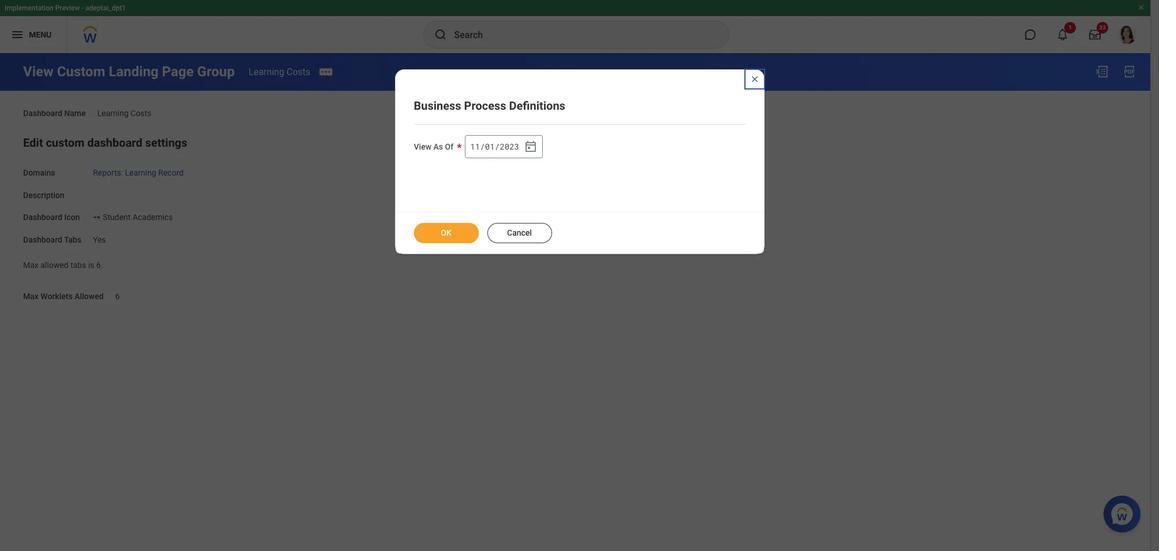 Task type: describe. For each thing, give the bounding box(es) containing it.
max worklets allowed element
[[115, 285, 120, 302]]

view printable version (pdf) image
[[1123, 65, 1137, 79]]

export to excel image
[[1095, 65, 1109, 79]]

view as of
[[414, 142, 454, 151]]

cancel button
[[487, 223, 552, 243]]

ok button
[[414, 223, 479, 243]]

custom
[[46, 136, 85, 150]]

ok
[[441, 228, 452, 237]]

inbox large image
[[1090, 29, 1101, 40]]

2 / from the left
[[495, 141, 500, 152]]

tabs
[[64, 235, 81, 244]]

implementation preview -   adeptai_dpt1 banner
[[0, 0, 1151, 53]]

notifications large image
[[1057, 29, 1069, 40]]

dashboard icon image
[[93, 213, 101, 222]]

dashboard name element
[[97, 102, 151, 119]]

dashboard for dashboard name
[[23, 109, 62, 118]]

profile logan mcneil element
[[1112, 22, 1144, 47]]

dashboard icon
[[23, 213, 80, 222]]

allowed
[[41, 260, 68, 270]]

student academics element
[[103, 210, 173, 222]]

view for view custom landing page group
[[23, 64, 54, 80]]

page
[[162, 64, 194, 80]]

calendar image
[[524, 140, 538, 154]]

view as of group
[[465, 135, 543, 158]]

definitions
[[509, 99, 566, 113]]

max allowed tabs is 6.
[[23, 260, 103, 270]]

close environment banner image
[[1138, 4, 1145, 11]]

edit custom dashboard settings
[[23, 136, 187, 150]]

reports: learning record
[[93, 168, 184, 177]]

learning costs link
[[249, 66, 311, 77]]

edit custom dashboard settings group
[[23, 133, 1128, 302]]

process
[[464, 99, 506, 113]]

edit custom dashboard settings button
[[23, 136, 187, 150]]

yes
[[93, 235, 106, 244]]

-
[[82, 4, 84, 12]]

dashboard name
[[23, 109, 86, 118]]

reports:
[[93, 168, 123, 177]]

name
[[64, 109, 86, 118]]

dashboard for dashboard tabs
[[23, 235, 62, 244]]



Task type: locate. For each thing, give the bounding box(es) containing it.
0 horizontal spatial costs
[[131, 109, 151, 118]]

1 horizontal spatial view
[[414, 142, 432, 151]]

0 horizontal spatial /
[[480, 141, 485, 152]]

1 vertical spatial learning costs
[[97, 109, 151, 118]]

academics
[[133, 213, 173, 222]]

learning for 'learning costs' link
[[249, 66, 284, 77]]

learning left record
[[125, 168, 156, 177]]

1 / from the left
[[480, 141, 485, 152]]

1 horizontal spatial learning costs
[[249, 66, 311, 77]]

view left as
[[414, 142, 432, 151]]

close business process definitions image
[[750, 75, 760, 84]]

1 dashboard from the top
[[23, 109, 62, 118]]

business
[[414, 99, 461, 113]]

/ right the 01 at the left of page
[[495, 141, 500, 152]]

dashboard up edit
[[23, 109, 62, 118]]

dashboard tabs
[[23, 235, 81, 244]]

implementation
[[5, 4, 54, 12]]

2 dashboard from the top
[[23, 213, 62, 222]]

learning costs for 'learning costs' link
[[249, 66, 311, 77]]

record
[[158, 168, 184, 177]]

search image
[[434, 28, 447, 42]]

0 vertical spatial learning
[[249, 66, 284, 77]]

2023
[[500, 141, 519, 152]]

0 horizontal spatial view
[[23, 64, 54, 80]]

costs inside dashboard name element
[[131, 109, 151, 118]]

0 horizontal spatial learning costs
[[97, 109, 151, 118]]

dashboard
[[23, 109, 62, 118], [23, 213, 62, 222], [23, 235, 62, 244]]

6.
[[96, 260, 103, 270]]

costs for dashboard name element
[[131, 109, 151, 118]]

group
[[197, 64, 235, 80]]

/ right 11
[[480, 141, 485, 152]]

max worklets allowed
[[23, 291, 104, 301]]

11 / 01 / 2023
[[470, 141, 519, 152]]

worklets
[[41, 291, 73, 301]]

description
[[23, 190, 64, 200]]

1 horizontal spatial /
[[495, 141, 500, 152]]

1 vertical spatial costs
[[131, 109, 151, 118]]

business process definitions
[[414, 99, 566, 113]]

dashboard for dashboard icon
[[23, 213, 62, 222]]

max for max allowed tabs is 6.
[[23, 260, 39, 270]]

of
[[445, 142, 454, 151]]

0 vertical spatial max
[[23, 260, 39, 270]]

2 max from the top
[[23, 291, 39, 301]]

3 dashboard from the top
[[23, 235, 62, 244]]

view custom landing page group
[[23, 64, 235, 80]]

preview
[[55, 4, 80, 12]]

max left allowed
[[23, 260, 39, 270]]

learning for dashboard name element
[[97, 109, 129, 118]]

costs
[[287, 66, 311, 77], [131, 109, 151, 118]]

dashboard down description
[[23, 213, 62, 222]]

1 vertical spatial learning
[[97, 109, 129, 118]]

settings
[[145, 136, 187, 150]]

1 vertical spatial view
[[414, 142, 432, 151]]

1 horizontal spatial costs
[[287, 66, 311, 77]]

dashboard tabs element
[[93, 228, 106, 245]]

2 vertical spatial learning
[[125, 168, 156, 177]]

implementation preview -   adeptai_dpt1
[[5, 4, 126, 12]]

landing
[[109, 64, 159, 80]]

view custom landing page group main content
[[0, 53, 1151, 313]]

adeptai_dpt1
[[86, 4, 126, 12]]

1 vertical spatial dashboard
[[23, 213, 62, 222]]

icon
[[64, 213, 80, 222]]

0 vertical spatial costs
[[287, 66, 311, 77]]

learning
[[249, 66, 284, 77], [97, 109, 129, 118], [125, 168, 156, 177]]

learning costs for dashboard name element
[[97, 109, 151, 118]]

0 vertical spatial view
[[23, 64, 54, 80]]

custom
[[57, 64, 105, 80]]

view inside business process definitions dialog
[[414, 142, 432, 151]]

view inside main content
[[23, 64, 54, 80]]

6
[[115, 291, 120, 301]]

/
[[480, 141, 485, 152], [495, 141, 500, 152]]

as
[[434, 142, 443, 151]]

student academics
[[103, 213, 173, 222]]

0 vertical spatial learning costs
[[249, 66, 311, 77]]

dashboard
[[87, 136, 142, 150]]

2 vertical spatial dashboard
[[23, 235, 62, 244]]

1 max from the top
[[23, 260, 39, 270]]

student
[[103, 213, 131, 222]]

costs for 'learning costs' link
[[287, 66, 311, 77]]

learning right group
[[249, 66, 284, 77]]

edit
[[23, 136, 43, 150]]

learning costs
[[249, 66, 311, 77], [97, 109, 151, 118]]

max for max worklets allowed
[[23, 291, 39, 301]]

tabs
[[70, 260, 86, 270]]

max
[[23, 260, 39, 270], [23, 291, 39, 301]]

cancel
[[507, 228, 532, 237]]

max left worklets
[[23, 291, 39, 301]]

view for view as of
[[414, 142, 432, 151]]

allowed
[[75, 291, 104, 301]]

dashboard down dashboard icon
[[23, 235, 62, 244]]

view left custom
[[23, 64, 54, 80]]

is
[[88, 260, 94, 270]]

business process definitions dialog
[[395, 69, 765, 254]]

learning inside edit custom dashboard settings group
[[125, 168, 156, 177]]

01
[[485, 141, 495, 152]]

reports: learning record link
[[93, 166, 184, 177]]

0 vertical spatial dashboard
[[23, 109, 62, 118]]

11
[[470, 141, 480, 152]]

1 vertical spatial max
[[23, 291, 39, 301]]

learning up dashboard
[[97, 109, 129, 118]]

domains
[[23, 168, 55, 177]]

learning inside dashboard name element
[[97, 109, 129, 118]]

view
[[23, 64, 54, 80], [414, 142, 432, 151]]



Task type: vqa. For each thing, say whether or not it's contained in the screenshot.
"(web" for 2nd the "Deny (web service)" element from the top
no



